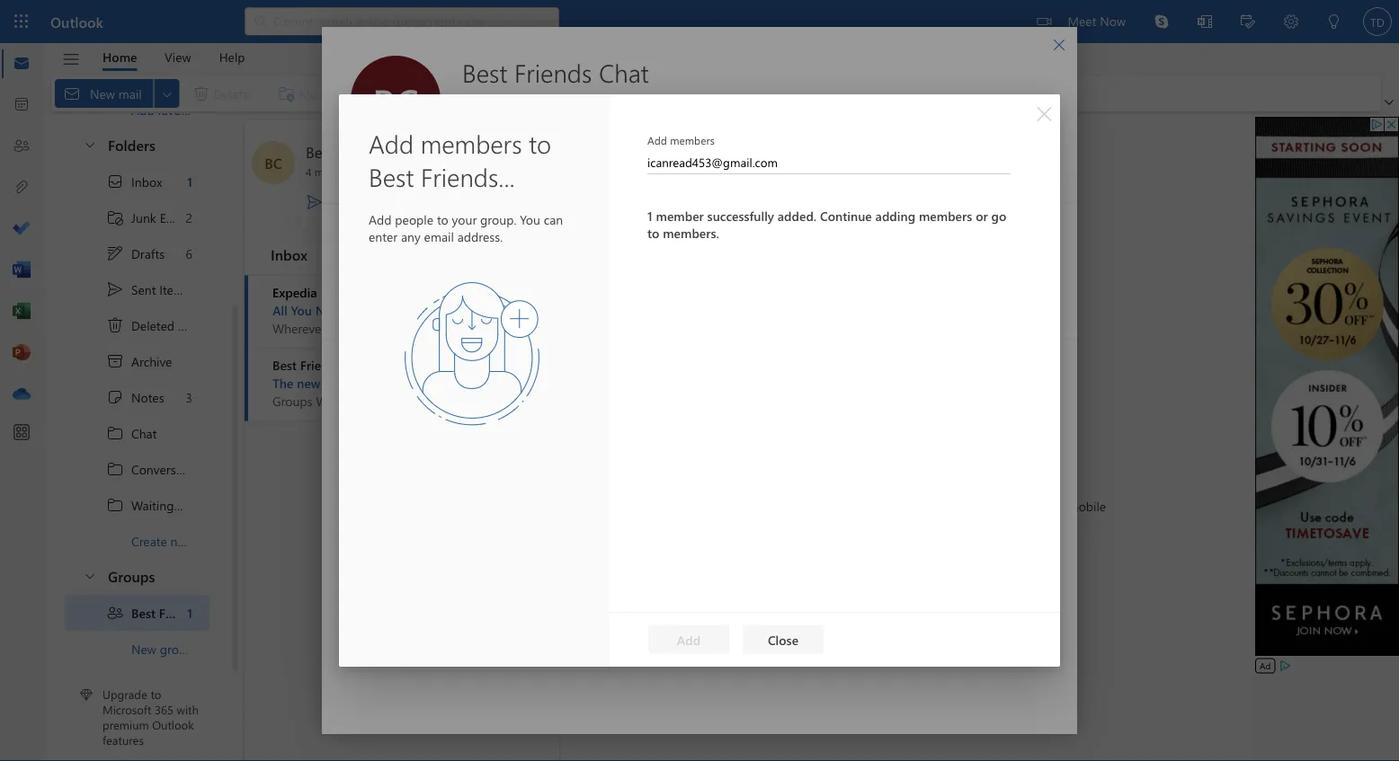 Task type: locate. For each thing, give the bounding box(es) containing it.
expedia
[[272, 284, 317, 301]]

1 vertical spatial key.
[[597, 320, 619, 337]]

4 members button
[[302, 165, 359, 179]]

 tree item
[[65, 380, 210, 416]]

test dummy button
[[351, 349, 874, 386]]

friends inside add members to best friends
[[421, 160, 498, 193]]

0 horizontal spatial 
[[106, 281, 124, 299]]

members inside 1 member successfully added. continue adding members or go to members.
[[919, 208, 972, 224]]

you inside the add people to your group. you can enter any email address.
[[520, 211, 540, 228]]

1 vertical spatial send
[[331, 193, 359, 210]]

 up create new folder tree item at the bottom left of the page
[[106, 497, 124, 515]]

chat inside best friends chat 4 members
[[599, 56, 649, 89]]

1 up 2
[[187, 174, 192, 190]]

1  button from the top
[[74, 128, 104, 161]]

 mark all as read
[[381, 85, 490, 103]]

to left the members.
[[647, 224, 659, 241]]

items
[[159, 282, 190, 298], [178, 318, 208, 334]]

best friends chat up about
[[306, 141, 422, 162]]

need right stay.
[[525, 320, 555, 337]]

test dummy image
[[351, 349, 874, 385]]

0 vertical spatial group
[[426, 375, 461, 392]]

tree containing 
[[65, 164, 229, 560]]

your left phone
[[835, 498, 860, 514]]

ad up all you need is one key. wherever you go. wherever you stay. all you need is one key. on the top of the page
[[481, 286, 492, 299]]

junk
[[131, 210, 156, 226]]

new for create
[[170, 533, 193, 550]]

1 vertical spatial 4
[[306, 165, 312, 179]]

2 horizontal spatial outlook
[[1020, 498, 1065, 514]]

cell
[[351, 318, 874, 333]]

all for all you need is one key. wherever you go. wherever you stay. all you need is one key.
[[272, 302, 288, 319]]

0 vertical spatial need
[[315, 302, 346, 319]]

 button inside groups tree item
[[74, 560, 104, 593]]

camera
[[902, 498, 943, 514]]

view button
[[151, 43, 205, 71]]

1 horizontal spatial new
[[297, 375, 320, 392]]

members for 4 members
[[315, 165, 359, 179]]

0 horizontal spatial 4
[[306, 165, 312, 179]]

outlook left mobile
[[1020, 498, 1065, 514]]

 deleted items
[[106, 317, 208, 335]]

1 vertical spatial best friends chat
[[272, 357, 371, 374]]

follow in inbox
[[962, 117, 1049, 134]]

 down 
[[106, 425, 124, 443]]

1 left "member"
[[647, 208, 653, 224]]

email down best friends chat 4 members
[[517, 121, 547, 137]]

ad left set your advertising preferences icon
[[1260, 660, 1271, 672]]

add favorite tree item
[[65, 92, 210, 128]]

all inside members region
[[347, 222, 364, 243]]

one up go.
[[362, 302, 385, 319]]

chat left wed
[[396, 375, 423, 392]]

0 vertical spatial outlook
[[50, 12, 103, 31]]

0 vertical spatial ad
[[481, 286, 492, 299]]

1 vertical spatial 1
[[647, 208, 653, 224]]

0 vertical spatial email
[[484, 175, 514, 192]]

powerpoint image
[[13, 344, 31, 362]]

dialog containing add members to best friends
[[0, 0, 1399, 762]]

items right sent
[[159, 282, 190, 298]]


[[62, 50, 80, 69]]

 inside 'folders' tree item
[[83, 138, 97, 152]]

 tree item down " notes"
[[65, 416, 210, 452]]

folders tree item
[[65, 128, 210, 164]]

new left folder
[[170, 533, 193, 550]]

0 horizontal spatial new
[[170, 533, 193, 550]]

inbox inside  inbox
[[131, 174, 162, 190]]

inbox right 
[[131, 174, 162, 190]]

key. up 'test'
[[389, 302, 412, 319]]


[[83, 138, 97, 152], [83, 569, 97, 584]]

send inside bc dialog
[[486, 121, 513, 137]]

2 vertical spatial is
[[464, 375, 473, 392]]

to inside upgrade to microsoft 365 with premium outlook features
[[151, 687, 161, 703]]

1  from the top
[[106, 425, 124, 443]]

 tree item
[[65, 200, 210, 236]]

0 vertical spatial with
[[808, 498, 831, 514]]

is up go.
[[350, 302, 358, 319]]

email inside bc dialog
[[517, 121, 547, 137]]

members inside region
[[369, 222, 432, 243]]

chat inside popup button
[[391, 141, 422, 162]]

3  from the top
[[106, 497, 124, 515]]

enter
[[369, 228, 398, 245]]

chat
[[599, 56, 649, 89], [391, 141, 422, 162], [345, 357, 371, 374], [396, 375, 423, 392], [131, 426, 157, 442]]

 button for groups
[[74, 560, 104, 593]]

you
[[520, 211, 540, 228], [291, 302, 312, 319], [329, 320, 349, 337], [432, 320, 452, 337], [502, 320, 522, 337]]

1  from the top
[[83, 138, 97, 152]]

0 vertical spatial 4
[[462, 93, 469, 109]]

chat up add members in the top of the page
[[599, 56, 649, 89]]

folder
[[197, 533, 229, 550]]

with right code
[[808, 498, 831, 514]]


[[433, 144, 447, 159]]

1 vertical spatial 
[[106, 461, 124, 479]]

chat down the notes at bottom left
[[131, 426, 157, 442]]


[[405, 193, 423, 211]]

follow
[[962, 117, 999, 134]]

adding
[[876, 208, 916, 224]]

group.
[[480, 211, 517, 228]]

 tree item up create at bottom
[[65, 488, 211, 524]]

0 vertical spatial  button
[[74, 128, 104, 161]]

 tree item down the  chat
[[65, 452, 210, 488]]

1 horizontal spatial need
[[525, 320, 555, 337]]

send
[[486, 121, 513, 137], [331, 193, 359, 210]]

email down about
[[362, 193, 392, 210]]

email for 
[[362, 193, 392, 210]]

new right "the"
[[297, 375, 320, 392]]

0 vertical spatial 
[[83, 138, 97, 152]]

send down about
[[331, 193, 359, 210]]

message list no items selected list box
[[245, 276, 619, 761]]

you left can
[[520, 211, 540, 228]]

1 horizontal spatial inbox
[[271, 244, 308, 264]]

 for  chat
[[106, 425, 124, 443]]

 down the  chat
[[106, 461, 124, 479]]

key. up test dummy image
[[597, 320, 619, 337]]

row group containing test dummy
[[322, 341, 1077, 547]]

 junk email 2
[[106, 209, 192, 227]]

row group
[[322, 341, 1077, 547]]

to right camera
[[946, 498, 958, 514]]

send inside  send email
[[331, 193, 359, 210]]

trusted
[[540, 175, 580, 192]]

email right junk
[[160, 210, 189, 226]]


[[464, 122, 478, 136]]

people image
[[13, 138, 31, 156]]

outlook right premium
[[152, 717, 194, 733]]

1 horizontal spatial with
[[808, 498, 831, 514]]

1 vertical spatial 
[[83, 569, 97, 584]]

1 horizontal spatial group
[[426, 375, 461, 392]]

add for add members to best friends
[[369, 127, 414, 160]]

1 vertical spatial email
[[362, 193, 392, 210]]

members inside add members to best friends
[[421, 127, 522, 160]]

2 vertical spatial 
[[106, 497, 124, 515]]

1 up new group
[[187, 605, 192, 622]]

document
[[0, 0, 1399, 762]]

add inside tree item
[[131, 102, 154, 118]]

files image
[[13, 179, 31, 197]]

0 vertical spatial send
[[486, 121, 513, 137]]

add button
[[648, 625, 729, 654]]

members for add members to best friends
[[421, 127, 522, 160]]

help button
[[206, 43, 259, 71]]

inbox
[[1017, 117, 1049, 134]]

1 vertical spatial new
[[170, 533, 193, 550]]

email button
[[476, 164, 522, 203]]

 button inside 'folders' tree item
[[74, 128, 104, 161]]

0 horizontal spatial with
[[177, 702, 199, 718]]

bc inside best friends chat icon
[[265, 153, 282, 172]]

 button
[[432, 182, 468, 222]]

1 horizontal spatial wherever
[[375, 320, 428, 337]]

 inside 'message list' section
[[306, 193, 324, 211]]

4 right the bc popup button
[[306, 165, 312, 179]]

inbox
[[131, 174, 162, 190], [271, 244, 308, 264]]

1 vertical spatial inbox
[[271, 244, 308, 264]]

1 inside  tree item
[[187, 605, 192, 622]]

2 vertical spatial email
[[424, 228, 454, 245]]

1 inside  tree item
[[187, 174, 192, 190]]

added.
[[778, 208, 817, 224]]

with inside upgrade to microsoft 365 with premium outlook features
[[177, 702, 199, 718]]

best inside popup button
[[306, 141, 334, 162]]

to up trusted
[[529, 127, 551, 160]]


[[106, 353, 124, 371]]

image of best friends chat image
[[351, 56, 441, 149]]

go
[[991, 208, 1007, 224]]

 inside  tree item
[[106, 281, 124, 299]]

is
[[350, 302, 358, 319], [559, 320, 567, 337], [464, 375, 473, 392]]

email up group.
[[484, 175, 514, 192]]

outlook inside banner
[[50, 12, 103, 31]]

one up test dummy image
[[571, 320, 594, 337]]

inbox up the expedia
[[271, 244, 308, 264]]

4 inside best friends chat 4 members
[[462, 93, 469, 109]]

 button left groups
[[74, 560, 104, 593]]

2 wherever from the left
[[375, 320, 428, 337]]

add
[[131, 102, 154, 118], [369, 127, 414, 160], [647, 133, 667, 147], [369, 211, 392, 228], [677, 632, 701, 648]]

members inside 'message list' section
[[315, 165, 359, 179]]

add members heading
[[647, 133, 1010, 147]]

0 horizontal spatial bc
[[265, 153, 282, 172]]

1 vertical spatial with
[[177, 702, 199, 718]]

2 horizontal spatial email
[[517, 121, 547, 137]]

need down the expedia
[[315, 302, 346, 319]]

 notes
[[106, 389, 164, 407]]

0 vertical spatial items
[[159, 282, 190, 298]]

1 wherever from the left
[[272, 320, 326, 337]]

 button left the folders
[[74, 128, 104, 161]]

is left 11:00
[[464, 375, 473, 392]]

0 horizontal spatial wherever
[[272, 320, 326, 337]]

to down 
[[437, 211, 448, 228]]

premium features image
[[80, 689, 93, 702]]

wherever up 'test'
[[375, 320, 428, 337]]

 inside groups tree item
[[83, 569, 97, 584]]

bc application
[[0, 0, 1399, 762]]

you left go.
[[329, 320, 349, 337]]

rubyanndersson@gmail.com
[[397, 410, 556, 426]]

0 horizontal spatial is
[[350, 302, 358, 319]]

1 horizontal spatial send
[[486, 121, 513, 137]]

2 vertical spatial outlook
[[152, 717, 194, 733]]

0 vertical spatial key.
[[389, 302, 412, 319]]

new for the
[[297, 375, 320, 392]]

0 vertical spatial email
[[517, 121, 547, 137]]

 inbox
[[106, 173, 162, 191]]

add people to your group. you can enter any email address.
[[369, 211, 563, 245]]

2  from the top
[[83, 569, 97, 584]]

your down 
[[452, 211, 477, 228]]

1 vertical spatial  button
[[74, 560, 104, 593]]

about button
[[340, 164, 391, 203]]

items inside  sent items
[[159, 282, 190, 298]]

1 horizontal spatial email
[[484, 175, 514, 192]]

0 horizontal spatial need
[[315, 302, 346, 319]]

1 horizontal spatial email
[[424, 228, 454, 245]]

new inside tree item
[[170, 533, 193, 550]]

send right ""
[[486, 121, 513, 137]]

meet now
[[1068, 12, 1126, 29]]

4 right all
[[462, 93, 469, 109]]

1 horizontal spatial bc
[[373, 76, 419, 126]]

1 vertical spatial 
[[106, 281, 124, 299]]

0 horizontal spatial send
[[331, 193, 359, 210]]

wed
[[451, 376, 473, 391]]

inbox inside 'message list' section
[[271, 244, 308, 264]]

new group tree item
[[65, 632, 210, 668]]

to right upgrade
[[151, 687, 161, 703]]

all down the expedia
[[272, 302, 288, 319]]

is up test dummy image
[[559, 320, 567, 337]]

best
[[462, 56, 507, 89], [306, 141, 334, 162], [369, 160, 414, 193], [272, 357, 297, 374], [324, 375, 348, 392]]

bc inside image of best friends chat
[[373, 76, 419, 126]]

all
[[347, 222, 364, 243], [272, 302, 288, 319], [484, 320, 498, 337]]

0 vertical spatial 1
[[187, 174, 192, 190]]

1 horizontal spatial your
[[835, 498, 860, 514]]

2 vertical spatial 1
[[187, 605, 192, 622]]

0 vertical spatial 
[[306, 193, 324, 211]]

2  from the top
[[106, 461, 124, 479]]

bc left 4 members popup button
[[265, 153, 282, 172]]

best inside best friends chat 4 members
[[462, 56, 507, 89]]

add inside the add people to your group. you can enter any email address.
[[369, 211, 392, 228]]

add members
[[647, 133, 715, 147]]

to inside the add people to your group. you can enter any email address.
[[437, 211, 448, 228]]

1 vertical spatial need
[[525, 320, 555, 337]]


[[106, 173, 124, 191]]

4
[[462, 93, 469, 109], [306, 165, 312, 179]]

 left the folders
[[83, 138, 97, 152]]

 button
[[426, 143, 455, 163]]

0 horizontal spatial your
[[452, 211, 477, 228]]

2 vertical spatial all
[[484, 320, 498, 337]]

 button for folders
[[74, 128, 104, 161]]

0 horizontal spatial ad
[[481, 286, 492, 299]]

members button
[[398, 164, 468, 203]]

1 vertical spatial items
[[178, 318, 208, 334]]

with right 365
[[177, 702, 199, 718]]

add inside add members to best friends
[[369, 127, 414, 160]]

excel image
[[13, 303, 31, 321]]

best friends chat inside popup button
[[306, 141, 422, 162]]

4 members
[[306, 165, 359, 179]]

1 horizontal spatial 4
[[462, 93, 469, 109]]

new inside message list no items selected list box
[[297, 375, 320, 392]]

stay.
[[456, 320, 481, 337]]

ad
[[481, 286, 492, 299], [1260, 660, 1271, 672]]

wed 11:00 am
[[451, 376, 520, 391]]

the new best friends chat group is ready
[[272, 375, 508, 392]]

 tree item
[[65, 344, 210, 380]]

1 horizontal spatial outlook
[[152, 717, 194, 733]]

0 horizontal spatial email
[[362, 193, 392, 210]]

0 vertical spatial one
[[362, 302, 385, 319]]

calendar image
[[13, 96, 31, 114]]

0 vertical spatial best friends chat
[[306, 141, 422, 162]]

best friends chat up "the"
[[272, 357, 371, 374]]

0 vertical spatial inbox
[[131, 174, 162, 190]]

new
[[131, 641, 156, 658]]

all right stay.
[[484, 320, 498, 337]]

0 vertical spatial new
[[297, 375, 320, 392]]

1 vertical spatial bc
[[265, 153, 282, 172]]

 send email
[[306, 193, 392, 211]]

 for 
[[106, 461, 124, 479]]

1 vertical spatial one
[[571, 320, 594, 337]]

0 vertical spatial is
[[350, 302, 358, 319]]

1 horizontal spatial 
[[306, 193, 324, 211]]

1 vertical spatial email
[[160, 210, 189, 226]]

all left "enter" on the top
[[347, 222, 364, 243]]

 left sent
[[106, 281, 124, 299]]

0 horizontal spatial one
[[362, 302, 385, 319]]

members region
[[322, 204, 1077, 547]]

0 horizontal spatial group
[[160, 641, 193, 658]]

 tree item
[[65, 416, 210, 452], [65, 452, 210, 488], [65, 488, 211, 524]]

create new folder tree item
[[65, 524, 229, 560]]

dialog
[[0, 0, 1399, 762]]

junececi7@gmail.com image
[[351, 503, 874, 539]]

2 horizontal spatial is
[[559, 320, 567, 337]]

 tree item
[[65, 236, 210, 272]]

message list section
[[245, 120, 619, 761]]

0 horizontal spatial all
[[272, 302, 288, 319]]

0 horizontal spatial email
[[160, 210, 189, 226]]

members inside best friends chat 4 members
[[472, 93, 525, 109]]

2  button from the top
[[74, 560, 104, 593]]

items for 
[[159, 282, 190, 298]]

group right 'test'
[[426, 375, 461, 392]]

email inside  send email
[[362, 193, 392, 210]]

folders
[[108, 135, 155, 154]]

you right stay.
[[502, 320, 522, 337]]

 down 4 members popup button
[[306, 193, 324, 211]]

0 horizontal spatial outlook
[[50, 12, 103, 31]]

new
[[297, 375, 320, 392], [170, 533, 193, 550]]

expanded profile pane navigation menu for best friends chat tab list
[[322, 164, 1077, 204]]

wherever down the expedia
[[272, 320, 326, 337]]

1 vertical spatial your
[[835, 498, 860, 514]]

items inside  deleted items
[[178, 318, 208, 334]]

0 vertical spatial all
[[347, 222, 364, 243]]

member
[[656, 208, 704, 224]]

0 vertical spatial 
[[106, 425, 124, 443]]

tab list containing home
[[89, 43, 259, 71]]

0 vertical spatial your
[[452, 211, 477, 228]]

0 horizontal spatial key.
[[389, 302, 412, 319]]

 left groups
[[83, 569, 97, 584]]

2 horizontal spatial all
[[484, 320, 498, 337]]

group
[[426, 375, 461, 392], [160, 641, 193, 658]]

tab list
[[89, 43, 259, 71]]

1 vertical spatial outlook
[[1020, 498, 1065, 514]]

chat left  at top
[[391, 141, 422, 162]]

notes
[[131, 390, 164, 406]]

1 horizontal spatial ad
[[1260, 660, 1271, 672]]

senders
[[583, 175, 626, 192]]

1 horizontal spatial all
[[347, 222, 364, 243]]

cell inside members list grid
[[351, 318, 874, 333]]

group right new at bottom left
[[160, 641, 193, 658]]

0 vertical spatial bc
[[373, 76, 419, 126]]

1 vertical spatial all
[[272, 302, 288, 319]]

Search by name or alias text field
[[378, 261, 580, 290]]

1 vertical spatial group
[[160, 641, 193, 658]]

email right any
[[424, 228, 454, 245]]

items right deleted
[[178, 318, 208, 334]]

as
[[451, 85, 462, 101]]

email inside email button
[[484, 175, 514, 192]]

bc button
[[252, 141, 295, 184]]

tree
[[65, 164, 229, 560]]

all for all members
[[347, 222, 364, 243]]

 waiting4reply
[[106, 497, 211, 515]]

 for  waiting4reply
[[106, 497, 124, 515]]

bc left all
[[373, 76, 419, 126]]

outlook up  at left
[[50, 12, 103, 31]]

successfully
[[707, 208, 774, 224]]

0 horizontal spatial inbox
[[131, 174, 162, 190]]



Task type: describe. For each thing, give the bounding box(es) containing it.

[[1037, 14, 1052, 29]]

drafts
[[131, 246, 165, 262]]

scan the qr code with your phone camera to download outlook mobile
[[706, 498, 1106, 514]]

2
[[186, 210, 192, 226]]

your inside the add people to your group. you can enter any email address.
[[452, 211, 477, 228]]

items for 
[[178, 318, 208, 334]]

set your advertising preferences image
[[1278, 659, 1293, 674]]

you left stay.
[[432, 320, 452, 337]]

am
[[503, 376, 520, 391]]

best friends chat image
[[252, 141, 295, 184]]


[[1052, 38, 1067, 52]]

members
[[406, 175, 460, 192]]

tree inside bc application
[[65, 164, 229, 560]]

with for 365
[[177, 702, 199, 718]]

people
[[395, 211, 433, 228]]

code
[[777, 498, 804, 514]]

all members
[[347, 222, 432, 243]]

close button
[[743, 625, 824, 654]]

1 vertical spatial is
[[559, 320, 567, 337]]

group inside message list no items selected list box
[[426, 375, 461, 392]]

1 for 
[[187, 174, 192, 190]]

in
[[1003, 117, 1013, 134]]

group inside tree item
[[160, 641, 193, 658]]

to inside add members to best friends
[[529, 127, 551, 160]]

groups tree item
[[65, 560, 210, 596]]

home button
[[89, 43, 151, 71]]

view
[[165, 49, 191, 65]]

members for add members
[[670, 133, 715, 147]]

 tree item
[[65, 308, 210, 344]]

 send email
[[464, 121, 547, 137]]

now
[[1100, 12, 1126, 29]]

with for code
[[808, 498, 831, 514]]

chat inside the  chat
[[131, 426, 157, 442]]

document containing add members to best friends
[[0, 0, 1399, 762]]

Enter a name or email address field
[[647, 153, 1010, 171]]

more apps image
[[13, 424, 31, 442]]

11:00
[[476, 376, 500, 391]]

premium
[[103, 717, 149, 733]]

members for all members
[[369, 222, 432, 243]]

1 vertical spatial ad
[[1260, 660, 1271, 672]]

 for groups
[[83, 569, 97, 584]]

1 horizontal spatial one
[[571, 320, 594, 337]]

add for add people to your group. you can enter any email address.
[[369, 211, 392, 228]]

email inside the add people to your group. you can enter any email address.
[[424, 228, 454, 245]]


[[381, 85, 399, 103]]

1 inside 1 member successfully added. continue adding members or go to members.
[[647, 208, 653, 224]]

6
[[186, 246, 192, 262]]

1 horizontal spatial is
[[464, 375, 473, 392]]

create
[[131, 533, 167, 550]]

test
[[397, 359, 419, 375]]

scan
[[706, 498, 732, 514]]

move & delete group
[[55, 76, 364, 112]]

add favorite
[[131, 102, 200, 118]]

add inside button
[[677, 632, 701, 648]]

about
[[348, 175, 383, 192]]


[[106, 209, 124, 227]]

lachlandinoo@gmail.com image
[[351, 451, 874, 487]]

1 horizontal spatial key.
[[597, 320, 619, 337]]

ready
[[476, 375, 508, 392]]

 tree item
[[65, 596, 210, 632]]


[[441, 193, 459, 211]]

 button
[[53, 44, 89, 75]]

groups
[[108, 567, 155, 586]]

outlook inside upgrade to microsoft 365 with premium outlook features
[[152, 717, 194, 733]]

1 for 
[[187, 605, 192, 622]]

upgrade
[[103, 687, 147, 703]]

rubyanndersson@gmail.com image
[[351, 400, 874, 436]]

left-rail-appbar navigation
[[4, 43, 40, 415]]

word image
[[13, 262, 31, 280]]

1  tree item from the top
[[65, 416, 210, 452]]

 tree item
[[65, 164, 210, 200]]

bc dialog
[[322, 27, 1077, 735]]

address.
[[457, 228, 503, 245]]

go.
[[353, 320, 372, 337]]

to do image
[[13, 220, 31, 238]]

 tree item
[[65, 272, 210, 308]]

qr
[[757, 498, 774, 514]]

you down the expedia
[[291, 302, 312, 319]]

3  tree item from the top
[[65, 488, 211, 524]]

 drafts
[[106, 245, 165, 263]]

 sent items
[[106, 281, 190, 299]]

row group inside bc application
[[322, 341, 1077, 547]]

email inside  junk email 2
[[160, 210, 189, 226]]

outlook link
[[50, 0, 103, 43]]

 for folders
[[83, 138, 97, 152]]

2  tree item from the top
[[65, 452, 210, 488]]


[[106, 245, 124, 263]]

outlook banner
[[0, 0, 1399, 43]]

meet
[[1068, 12, 1097, 29]]

add for add members
[[647, 133, 667, 147]]

best friends chat 4 members
[[462, 56, 649, 109]]

chat up the new best friends chat group is ready
[[345, 357, 371, 374]]

best friends chat button
[[302, 141, 422, 165]]

trusted senders button
[[529, 164, 636, 203]]

 chat
[[106, 425, 157, 443]]

 button
[[1041, 27, 1077, 63]]

best friends chat inside message list no items selected list box
[[272, 357, 371, 374]]

4 inside 'message list' section
[[306, 165, 312, 179]]

to inside 1 member successfully added. continue adding members or go to members.
[[647, 224, 659, 241]]

members list grid
[[322, 311, 1077, 547]]

 archive
[[106, 353, 172, 371]]

best inside add members to best friends
[[369, 160, 414, 193]]


[[1037, 107, 1052, 121]]


[[106, 389, 124, 407]]

read
[[466, 85, 490, 101]]

phone
[[863, 498, 899, 514]]

 for  sent items
[[106, 281, 124, 299]]

the
[[735, 498, 753, 514]]


[[106, 317, 124, 335]]

 for  send email
[[306, 193, 324, 211]]

rubyanndersson@gmail.com button
[[351, 400, 874, 437]]

dummy
[[422, 359, 466, 375]]

add members to best friends
[[369, 127, 551, 193]]

waiting4reply
[[131, 498, 211, 514]]

favorite
[[158, 102, 200, 118]]

add for add favorite
[[131, 102, 154, 118]]

send for 
[[331, 193, 359, 210]]

 button
[[1026, 100, 1055, 129]]

create new folder
[[131, 533, 229, 550]]

onedrive image
[[13, 386, 31, 404]]

mark
[[403, 85, 431, 101]]

download
[[961, 498, 1016, 514]]

can
[[544, 211, 563, 228]]

365
[[155, 702, 174, 718]]

members.
[[663, 224, 719, 241]]

new group
[[131, 641, 193, 658]]

mail image
[[13, 55, 31, 73]]

 button
[[396, 182, 432, 222]]

...
[[498, 160, 515, 193]]

ad inside message list no items selected list box
[[481, 286, 492, 299]]

help
[[219, 49, 245, 65]]

close
[[768, 632, 799, 648]]

friends inside popup button
[[338, 141, 387, 162]]

email for 
[[517, 121, 547, 137]]

friends inside best friends chat 4 members
[[514, 56, 592, 89]]

send for 
[[486, 121, 513, 137]]



Task type: vqa. For each thing, say whether or not it's contained in the screenshot.
the Wed 11:00 AM
yes



